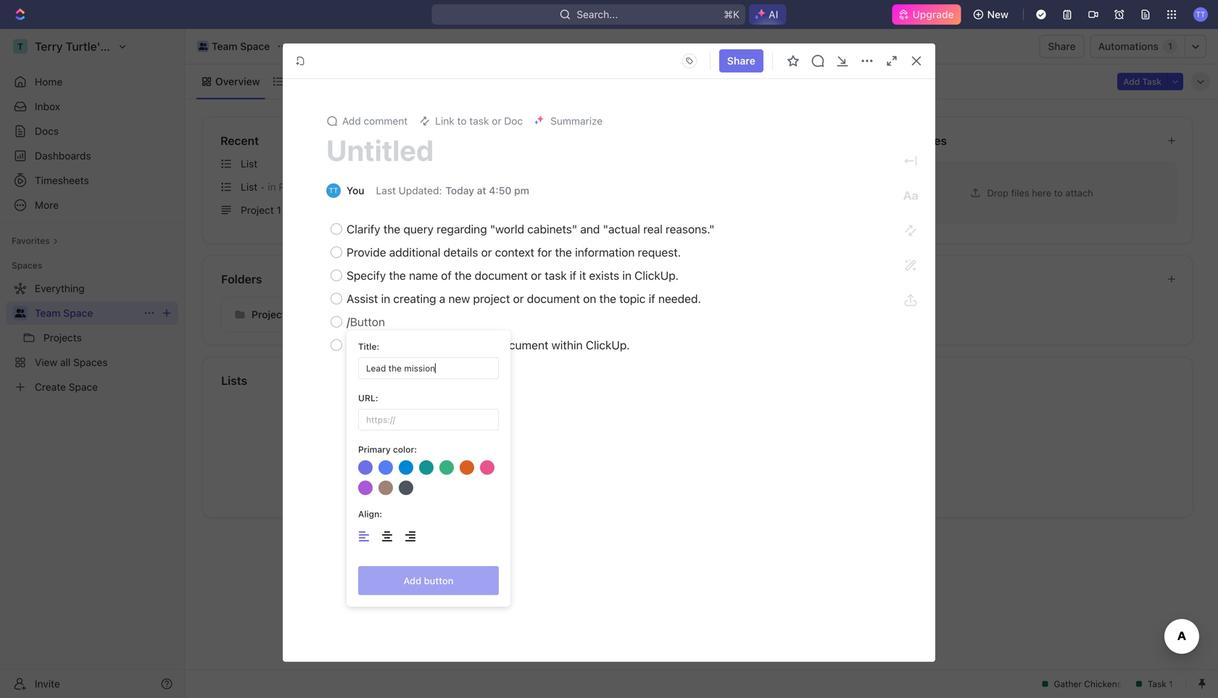 Task type: vqa. For each thing, say whether or not it's contained in the screenshot.
Schedule
no



Task type: describe. For each thing, give the bounding box(es) containing it.
docs link
[[6, 120, 178, 143]]

new
[[987, 8, 1009, 20]]

comment
[[364, 115, 408, 127]]

1 vertical spatial project
[[241, 204, 274, 216]]

for
[[537, 245, 552, 259]]

"actual
[[603, 222, 640, 236]]

assist in creating a new project or document on the topic if needed.
[[347, 292, 701, 306]]

list • in project 1
[[241, 181, 319, 193]]

upgrade
[[912, 8, 954, 20]]

project 1 link
[[215, 199, 518, 222]]

add comment
[[342, 115, 408, 127]]

invite
[[35, 678, 60, 690]]

request.
[[638, 245, 681, 259]]

0 horizontal spatial share
[[727, 55, 756, 67]]

drop
[[987, 187, 1009, 198]]

files
[[1011, 187, 1029, 198]]

project 1
[[241, 204, 281, 216]]

specify
[[347, 269, 386, 282]]

regarding
[[437, 222, 487, 236]]

0 vertical spatial list
[[287, 75, 304, 87]]

at
[[477, 185, 486, 196]]

a
[[439, 292, 445, 306]]

2 vertical spatial in
[[381, 292, 390, 306]]

clarify
[[347, 222, 380, 236]]

add button button
[[358, 566, 499, 595]]

query
[[403, 222, 434, 236]]

projects
[[252, 309, 291, 320]]

recent
[[220, 134, 259, 148]]

add for add comment
[[342, 115, 361, 127]]

the right of
[[455, 269, 472, 282]]

team space link inside tree
[[35, 302, 138, 325]]

0 vertical spatial project
[[473, 292, 510, 306]]

add for add button
[[403, 575, 421, 586]]

overview
[[215, 75, 260, 87]]

upgrade link
[[892, 4, 961, 25]]

on
[[583, 292, 596, 306]]

Button title text field
[[358, 357, 499, 379]]

0 horizontal spatial if
[[570, 269, 576, 282]]

inbox
[[35, 100, 60, 112]]

title:
[[358, 342, 379, 352]]

chat
[[507, 75, 529, 87]]

1 horizontal spatial team space
[[212, 40, 270, 52]]

spaces
[[12, 260, 42, 270]]

assist
[[347, 292, 378, 306]]

0 vertical spatial team space link
[[194, 38, 274, 55]]

the up button title text field
[[397, 338, 414, 352]]

automations
[[1098, 40, 1159, 52]]

last
[[376, 185, 396, 196]]

today
[[446, 185, 474, 196]]

board link
[[553, 71, 585, 92]]

the right on
[[599, 292, 616, 306]]

specify the name of the document or task if it exists in clickup.
[[347, 269, 679, 282]]

https:// url field
[[358, 409, 499, 431]]

overview link
[[212, 71, 260, 92]]

task
[[1142, 76, 1162, 87]]

1 horizontal spatial team
[[212, 40, 238, 52]]

name
[[409, 269, 438, 282]]

details
[[444, 245, 478, 259]]

updated:
[[399, 185, 442, 196]]

calendar link
[[328, 71, 374, 92]]

add task
[[1123, 76, 1162, 87]]

creating
[[393, 292, 436, 306]]

button
[[350, 315, 385, 329]]

user group image
[[15, 309, 26, 318]]

team space inside tree
[[35, 307, 93, 319]]

resources
[[889, 134, 947, 148]]

and
[[580, 222, 600, 236]]

share button
[[1039, 35, 1084, 58]]

calendar
[[331, 75, 374, 87]]

0 horizontal spatial clickup.
[[586, 338, 630, 352]]

/ button
[[347, 315, 385, 329]]

1 vertical spatial list
[[241, 158, 258, 170]]

0 vertical spatial new
[[448, 292, 470, 306]]

color:
[[393, 444, 417, 455]]

lists
[[221, 374, 247, 388]]

table link
[[451, 71, 480, 92]]

topic
[[619, 292, 646, 306]]

projects button
[[220, 297, 407, 333]]

search...
[[577, 8, 618, 20]]

favorites button
[[6, 232, 64, 249]]

sidebar navigation
[[0, 29, 185, 698]]

add button
[[403, 575, 454, 586]]

gantt
[[401, 75, 427, 87]]

needed.
[[658, 292, 701, 306]]

favorites
[[12, 236, 50, 246]]

inbox link
[[6, 95, 178, 118]]

provide
[[347, 245, 386, 259]]



Task type: locate. For each thing, give the bounding box(es) containing it.
team
[[212, 40, 238, 52], [35, 307, 61, 319]]

share
[[1048, 40, 1076, 52], [727, 55, 756, 67]]

0 horizontal spatial project
[[241, 204, 274, 216]]

button
[[424, 575, 454, 586]]

color options list
[[355, 458, 502, 498]]

0 vertical spatial share
[[1048, 40, 1076, 52]]

2 horizontal spatial 1
[[1168, 41, 1172, 51]]

the right 'for'
[[555, 245, 572, 259]]

additional
[[389, 245, 440, 259]]

the left name
[[389, 269, 406, 282]]

exists
[[589, 269, 619, 282]]

team space link up overview
[[194, 38, 274, 55]]

1 down list • in project 1
[[277, 204, 281, 216]]

untitled
[[326, 133, 434, 167]]

team inside team space tree
[[35, 307, 61, 319]]

chat link
[[504, 71, 529, 92]]

0 vertical spatial team space
[[212, 40, 270, 52]]

0 horizontal spatial in
[[268, 181, 276, 193]]

team space right user group icon
[[35, 307, 93, 319]]

1 vertical spatial 1
[[315, 181, 319, 193]]

share left the automations
[[1048, 40, 1076, 52]]

add left task
[[1123, 76, 1140, 87]]

home
[[35, 76, 63, 88]]

information
[[575, 245, 635, 259]]

1 vertical spatial add
[[342, 115, 361, 127]]

attach
[[1065, 187, 1093, 198]]

primary color:
[[358, 444, 417, 455]]

list link
[[284, 71, 304, 92], [215, 152, 518, 175]]

or left the task
[[531, 269, 542, 282]]

or right details
[[481, 245, 492, 259]]

document down the task
[[527, 292, 580, 306]]

team space tree
[[6, 277, 178, 399]]

1 horizontal spatial 1
[[315, 181, 319, 193]]

gantt link
[[398, 71, 427, 92]]

0 horizontal spatial 1
[[277, 204, 281, 216]]

team right user group icon
[[35, 307, 61, 319]]

organize
[[347, 338, 394, 352]]

0 vertical spatial clickup.
[[635, 269, 679, 282]]

1 horizontal spatial share
[[1048, 40, 1076, 52]]

add for add task
[[1123, 76, 1140, 87]]

1 vertical spatial team
[[35, 307, 61, 319]]

folders button
[[220, 270, 1155, 288]]

in right assist
[[381, 292, 390, 306]]

new
[[448, 292, 470, 306], [417, 338, 439, 352]]

1 vertical spatial in
[[622, 269, 632, 282]]

lists button
[[220, 372, 1175, 389]]

list link right overview
[[284, 71, 304, 92]]

1 horizontal spatial if
[[649, 292, 655, 306]]

project down specify the name of the document or task if it exists in clickup.
[[473, 292, 510, 306]]

clickup. down the request.
[[635, 269, 679, 282]]

timesheets
[[35, 174, 89, 186]]

team space link
[[194, 38, 274, 55], [35, 302, 138, 325]]

the left query
[[383, 222, 400, 236]]

user group image
[[198, 43, 208, 50]]

1 vertical spatial new
[[417, 338, 439, 352]]

or down assist in creating a new project or document on the topic if needed.
[[482, 338, 492, 352]]

0 horizontal spatial new
[[417, 338, 439, 352]]

align:
[[358, 509, 382, 519]]

project up button title text field
[[442, 338, 478, 352]]

1 vertical spatial clickup.
[[586, 338, 630, 352]]

table
[[454, 75, 480, 87]]

team space link right user group icon
[[35, 302, 138, 325]]

document down provide additional details or context for the information request.
[[475, 269, 528, 282]]

task
[[545, 269, 567, 282]]

⌘k
[[724, 8, 740, 20]]

team space up overview
[[212, 40, 270, 52]]

"world
[[490, 222, 524, 236]]

project right •
[[279, 181, 312, 193]]

2 vertical spatial 1
[[277, 204, 281, 216]]

home link
[[6, 70, 178, 94]]

real
[[643, 222, 663, 236]]

add left button
[[403, 575, 421, 586]]

1 horizontal spatial team space link
[[194, 38, 274, 55]]

1 horizontal spatial clickup.
[[635, 269, 679, 282]]

1 horizontal spatial project
[[279, 181, 312, 193]]

1 vertical spatial space
[[63, 307, 93, 319]]

1 vertical spatial document
[[527, 292, 580, 306]]

here
[[1032, 187, 1051, 198]]

docs
[[35, 125, 59, 137]]

pm
[[514, 185, 529, 196]]

list down recent
[[241, 158, 258, 170]]

document left within
[[495, 338, 549, 352]]

•
[[260, 182, 265, 193]]

2 horizontal spatial add
[[1123, 76, 1140, 87]]

list left the calendar link
[[287, 75, 304, 87]]

context
[[495, 245, 534, 259]]

document for or
[[475, 269, 528, 282]]

team right user group image
[[212, 40, 238, 52]]

organize the new project or document within clickup.
[[347, 338, 630, 352]]

clickup. right within
[[586, 338, 630, 352]]

0 vertical spatial document
[[475, 269, 528, 282]]

document
[[475, 269, 528, 282], [527, 292, 580, 306], [495, 338, 549, 352]]

1 vertical spatial share
[[727, 55, 756, 67]]

timesheets link
[[6, 169, 178, 192]]

team space
[[212, 40, 270, 52], [35, 307, 93, 319]]

0 horizontal spatial team space link
[[35, 302, 138, 325]]

share inside "share" button
[[1048, 40, 1076, 52]]

0 horizontal spatial add
[[342, 115, 361, 127]]

0 horizontal spatial team space
[[35, 307, 93, 319]]

drop files here to attach
[[987, 187, 1093, 198]]

in right •
[[268, 181, 276, 193]]

folders
[[221, 272, 262, 286]]

0 vertical spatial in
[[268, 181, 276, 193]]

space inside tree
[[63, 307, 93, 319]]

/
[[347, 315, 350, 329]]

if left it
[[570, 269, 576, 282]]

or
[[481, 245, 492, 259], [531, 269, 542, 282], [513, 292, 524, 306], [482, 338, 492, 352]]

0 horizontal spatial team
[[35, 307, 61, 319]]

space right user group icon
[[63, 307, 93, 319]]

2 vertical spatial list
[[241, 181, 258, 193]]

0 vertical spatial list link
[[284, 71, 304, 92]]

0 vertical spatial space
[[240, 40, 270, 52]]

1 horizontal spatial add
[[403, 575, 421, 586]]

1 vertical spatial team space
[[35, 307, 93, 319]]

primary
[[358, 444, 391, 455]]

document for within
[[495, 338, 549, 352]]

add
[[1123, 76, 1140, 87], [342, 115, 361, 127], [403, 575, 421, 586]]

list left •
[[241, 181, 258, 193]]

cabinets"
[[527, 222, 577, 236]]

1 horizontal spatial space
[[240, 40, 270, 52]]

1 right the automations
[[1168, 41, 1172, 51]]

0 vertical spatial add
[[1123, 76, 1140, 87]]

4:50
[[489, 185, 512, 196]]

of
[[441, 269, 452, 282]]

the
[[383, 222, 400, 236], [555, 245, 572, 259], [389, 269, 406, 282], [455, 269, 472, 282], [599, 292, 616, 306], [397, 338, 414, 352]]

clarify the query regarding "world cabinets" and "actual real reasons."
[[347, 222, 715, 236]]

space up overview
[[240, 40, 270, 52]]

1 horizontal spatial new
[[448, 292, 470, 306]]

add left comment
[[342, 115, 361, 127]]

new button
[[967, 3, 1017, 26]]

new right a
[[448, 292, 470, 306]]

new up button title text field
[[417, 338, 439, 352]]

2 vertical spatial document
[[495, 338, 549, 352]]

dashboards link
[[6, 144, 178, 167]]

dashboards
[[35, 150, 91, 162]]

if right topic
[[649, 292, 655, 306]]

project
[[473, 292, 510, 306], [442, 338, 478, 352]]

1 horizontal spatial in
[[381, 292, 390, 306]]

or down specify the name of the document or task if it exists in clickup.
[[513, 292, 524, 306]]

share down ⌘k on the top right of page
[[727, 55, 756, 67]]

add task button
[[1117, 73, 1167, 90]]

board
[[556, 75, 585, 87]]

1 vertical spatial if
[[649, 292, 655, 306]]

2 horizontal spatial in
[[622, 269, 632, 282]]

0 vertical spatial 1
[[1168, 41, 1172, 51]]

reasons."
[[666, 222, 715, 236]]

1 vertical spatial list link
[[215, 152, 518, 175]]

1
[[1168, 41, 1172, 51], [315, 181, 319, 193], [277, 204, 281, 216]]

to
[[1054, 187, 1063, 198]]

url:
[[358, 393, 378, 403]]

it
[[579, 269, 586, 282]]

2 vertical spatial add
[[403, 575, 421, 586]]

1 vertical spatial project
[[442, 338, 478, 352]]

provide additional details or context for the information request.
[[347, 245, 681, 259]]

0 vertical spatial team
[[212, 40, 238, 52]]

within
[[552, 338, 583, 352]]

in
[[268, 181, 276, 193], [622, 269, 632, 282], [381, 292, 390, 306]]

0 vertical spatial if
[[570, 269, 576, 282]]

resources button
[[888, 132, 1155, 149]]

list link up last
[[215, 152, 518, 175]]

1 right •
[[315, 181, 319, 193]]

0 vertical spatial project
[[279, 181, 312, 193]]

1 vertical spatial team space link
[[35, 302, 138, 325]]

0 horizontal spatial space
[[63, 307, 93, 319]]

project down •
[[241, 204, 274, 216]]

in right exists
[[622, 269, 632, 282]]

list
[[287, 75, 304, 87], [241, 158, 258, 170], [241, 181, 258, 193]]



